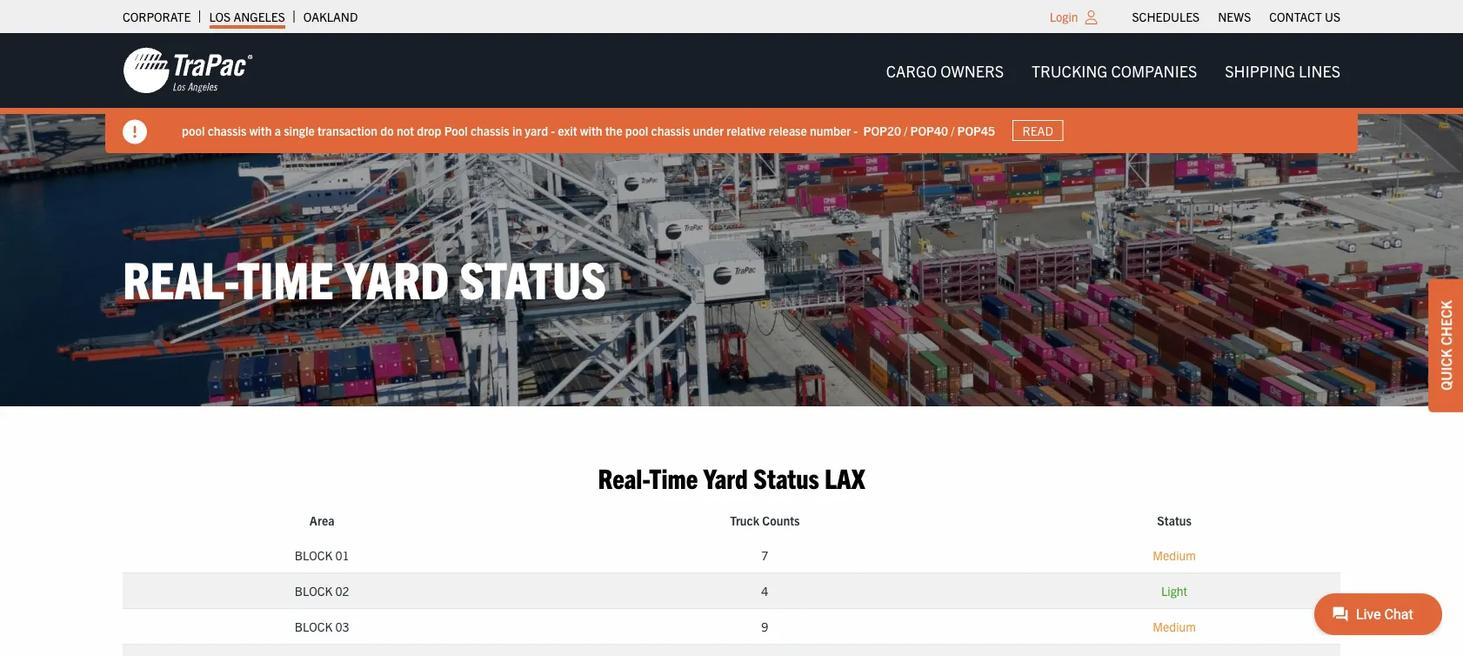 Task type: describe. For each thing, give the bounding box(es) containing it.
block 02
[[295, 583, 350, 599]]

trucking companies
[[1032, 60, 1198, 80]]

single
[[284, 122, 315, 138]]

2 - from the left
[[854, 122, 858, 138]]

cargo
[[887, 60, 937, 80]]

2 / from the left
[[951, 122, 955, 138]]

release
[[769, 122, 807, 138]]

news
[[1219, 9, 1252, 24]]

do
[[381, 122, 394, 138]]

yard
[[525, 122, 548, 138]]

solid image
[[123, 120, 147, 144]]

1 chassis from the left
[[208, 122, 247, 138]]

corporate
[[123, 9, 191, 24]]

real-time yard status lax
[[598, 460, 866, 494]]

read link
[[1013, 120, 1064, 141]]

shipping
[[1226, 60, 1296, 80]]

real- for real-time yard status lax
[[598, 460, 650, 494]]

check
[[1438, 300, 1455, 346]]

shipping lines link
[[1212, 53, 1355, 88]]

medium for 7
[[1153, 548, 1197, 563]]

pool chassis with a single transaction  do not drop pool chassis in yard -  exit with the pool chassis under relative release number -  pop20 / pop40 / pop45
[[182, 122, 996, 138]]

owners
[[941, 60, 1004, 80]]

block 01
[[295, 548, 350, 563]]

02
[[336, 583, 350, 599]]

lax
[[825, 460, 866, 494]]

7
[[762, 548, 769, 563]]

real-time yard status
[[123, 246, 607, 309]]

los angeles
[[209, 9, 285, 24]]

block for block 03
[[295, 619, 333, 635]]

time for real-time yard status lax
[[649, 460, 698, 494]]

block 03
[[295, 619, 350, 635]]

truck counts
[[730, 513, 800, 528]]

1 - from the left
[[551, 122, 555, 138]]

banner containing cargo owners
[[0, 33, 1464, 153]]

schedules link
[[1133, 4, 1200, 29]]

login link
[[1050, 9, 1079, 24]]

quick check
[[1438, 300, 1455, 391]]

cargo owners
[[887, 60, 1004, 80]]

medium for 9
[[1153, 619, 1197, 635]]

time for real-time yard status
[[237, 246, 334, 309]]

shipping lines
[[1226, 60, 1341, 80]]

los
[[209, 9, 231, 24]]

status for real-time yard status lax
[[754, 460, 820, 494]]

exit
[[558, 122, 577, 138]]

9
[[762, 619, 769, 635]]

transaction
[[318, 122, 378, 138]]

light
[[1162, 583, 1188, 599]]

menu bar containing schedules
[[1124, 4, 1350, 29]]

cargo owners link
[[873, 53, 1018, 88]]

pop40
[[911, 122, 949, 138]]

not
[[397, 122, 414, 138]]

status for real-time yard status
[[460, 246, 607, 309]]

pop20
[[864, 122, 902, 138]]

block for block 02
[[295, 583, 333, 599]]

us
[[1325, 9, 1341, 24]]

oakland
[[304, 9, 358, 24]]

1 / from the left
[[904, 122, 908, 138]]

real- for real-time yard status
[[123, 246, 237, 309]]



Task type: vqa. For each thing, say whether or not it's contained in the screenshot.
at
no



Task type: locate. For each thing, give the bounding box(es) containing it.
0 vertical spatial time
[[237, 246, 334, 309]]

yard
[[344, 246, 449, 309], [704, 460, 748, 494]]

medium up light
[[1153, 548, 1197, 563]]

read
[[1023, 123, 1054, 138]]

1 pool from the left
[[182, 122, 205, 138]]

pool
[[182, 122, 205, 138], [626, 122, 649, 138]]

1 vertical spatial block
[[295, 583, 333, 599]]

pool right the the
[[626, 122, 649, 138]]

quick check link
[[1429, 279, 1464, 412]]

1 vertical spatial time
[[649, 460, 698, 494]]

login
[[1050, 9, 1079, 24]]

pop45
[[958, 122, 996, 138]]

companies
[[1112, 60, 1198, 80]]

block left 02
[[295, 583, 333, 599]]

trucking companies link
[[1018, 53, 1212, 88]]

yard for real-time yard status lax
[[704, 460, 748, 494]]

1 vertical spatial status
[[754, 460, 820, 494]]

0 vertical spatial real-
[[123, 246, 237, 309]]

trucking
[[1032, 60, 1108, 80]]

angeles
[[234, 9, 285, 24]]

2 with from the left
[[580, 122, 603, 138]]

1 horizontal spatial with
[[580, 122, 603, 138]]

03
[[336, 619, 350, 635]]

chassis
[[208, 122, 247, 138], [471, 122, 510, 138], [651, 122, 690, 138]]

quick
[[1438, 349, 1455, 391]]

yard for real-time yard status
[[344, 246, 449, 309]]

01
[[336, 548, 350, 563]]

/
[[904, 122, 908, 138], [951, 122, 955, 138]]

- right number
[[854, 122, 858, 138]]

medium down light
[[1153, 619, 1197, 635]]

1 horizontal spatial -
[[854, 122, 858, 138]]

pool
[[444, 122, 468, 138]]

2 block from the top
[[295, 583, 333, 599]]

2 medium from the top
[[1153, 619, 1197, 635]]

1 vertical spatial real-
[[598, 460, 650, 494]]

3 block from the top
[[295, 619, 333, 635]]

0 horizontal spatial real-
[[123, 246, 237, 309]]

- left exit on the left top of the page
[[551, 122, 555, 138]]

banner
[[0, 33, 1464, 153]]

real-
[[123, 246, 237, 309], [598, 460, 650, 494]]

the
[[606, 122, 623, 138]]

1 vertical spatial menu bar
[[873, 53, 1355, 88]]

corporate link
[[123, 4, 191, 29]]

1 horizontal spatial /
[[951, 122, 955, 138]]

0 horizontal spatial yard
[[344, 246, 449, 309]]

schedules
[[1133, 9, 1200, 24]]

1 horizontal spatial time
[[649, 460, 698, 494]]

chassis left a in the top left of the page
[[208, 122, 247, 138]]

block left 01
[[295, 548, 333, 563]]

1 horizontal spatial chassis
[[471, 122, 510, 138]]

0 horizontal spatial -
[[551, 122, 555, 138]]

counts
[[763, 513, 800, 528]]

0 horizontal spatial status
[[460, 246, 607, 309]]

block left 03
[[295, 619, 333, 635]]

with
[[249, 122, 272, 138], [580, 122, 603, 138]]

0 vertical spatial status
[[460, 246, 607, 309]]

medium
[[1153, 548, 1197, 563], [1153, 619, 1197, 635]]

number
[[810, 122, 851, 138]]

0 vertical spatial medium
[[1153, 548, 1197, 563]]

status
[[460, 246, 607, 309], [754, 460, 820, 494], [1158, 513, 1192, 528]]

3 chassis from the left
[[651, 122, 690, 138]]

1 with from the left
[[249, 122, 272, 138]]

0 horizontal spatial pool
[[182, 122, 205, 138]]

area
[[310, 513, 335, 528]]

in
[[513, 122, 522, 138]]

2 pool from the left
[[626, 122, 649, 138]]

1 vertical spatial medium
[[1153, 619, 1197, 635]]

los angeles link
[[209, 4, 285, 29]]

0 vertical spatial menu bar
[[1124, 4, 1350, 29]]

1 medium from the top
[[1153, 548, 1197, 563]]

block
[[295, 548, 333, 563], [295, 583, 333, 599], [295, 619, 333, 635]]

a
[[275, 122, 281, 138]]

chassis left in
[[471, 122, 510, 138]]

menu bar up shipping
[[1124, 4, 1350, 29]]

/ right pop20
[[904, 122, 908, 138]]

4
[[762, 583, 769, 599]]

menu bar down the light image
[[873, 53, 1355, 88]]

drop
[[417, 122, 442, 138]]

time
[[237, 246, 334, 309], [649, 460, 698, 494]]

0 vertical spatial block
[[295, 548, 333, 563]]

2 chassis from the left
[[471, 122, 510, 138]]

lines
[[1299, 60, 1341, 80]]

contact
[[1270, 9, 1323, 24]]

0 horizontal spatial with
[[249, 122, 272, 138]]

pool right solid image
[[182, 122, 205, 138]]

0 horizontal spatial /
[[904, 122, 908, 138]]

2 vertical spatial block
[[295, 619, 333, 635]]

los angeles image
[[123, 46, 253, 95]]

2 vertical spatial status
[[1158, 513, 1192, 528]]

news link
[[1219, 4, 1252, 29]]

1 block from the top
[[295, 548, 333, 563]]

menu bar containing cargo owners
[[873, 53, 1355, 88]]

block for block 01
[[295, 548, 333, 563]]

0 vertical spatial yard
[[344, 246, 449, 309]]

with left the the
[[580, 122, 603, 138]]

light image
[[1086, 10, 1098, 24]]

truck
[[730, 513, 760, 528]]

1 horizontal spatial real-
[[598, 460, 650, 494]]

relative
[[727, 122, 766, 138]]

contact us
[[1270, 9, 1341, 24]]

contact us link
[[1270, 4, 1341, 29]]

-
[[551, 122, 555, 138], [854, 122, 858, 138]]

1 horizontal spatial yard
[[704, 460, 748, 494]]

/ left pop45
[[951, 122, 955, 138]]

0 horizontal spatial chassis
[[208, 122, 247, 138]]

1 vertical spatial yard
[[704, 460, 748, 494]]

1 horizontal spatial status
[[754, 460, 820, 494]]

with left a in the top left of the page
[[249, 122, 272, 138]]

2 horizontal spatial chassis
[[651, 122, 690, 138]]

2 horizontal spatial status
[[1158, 513, 1192, 528]]

1 horizontal spatial pool
[[626, 122, 649, 138]]

under
[[693, 122, 724, 138]]

chassis left "under" on the top of page
[[651, 122, 690, 138]]

oakland link
[[304, 4, 358, 29]]

0 horizontal spatial time
[[237, 246, 334, 309]]

menu bar
[[1124, 4, 1350, 29], [873, 53, 1355, 88]]



